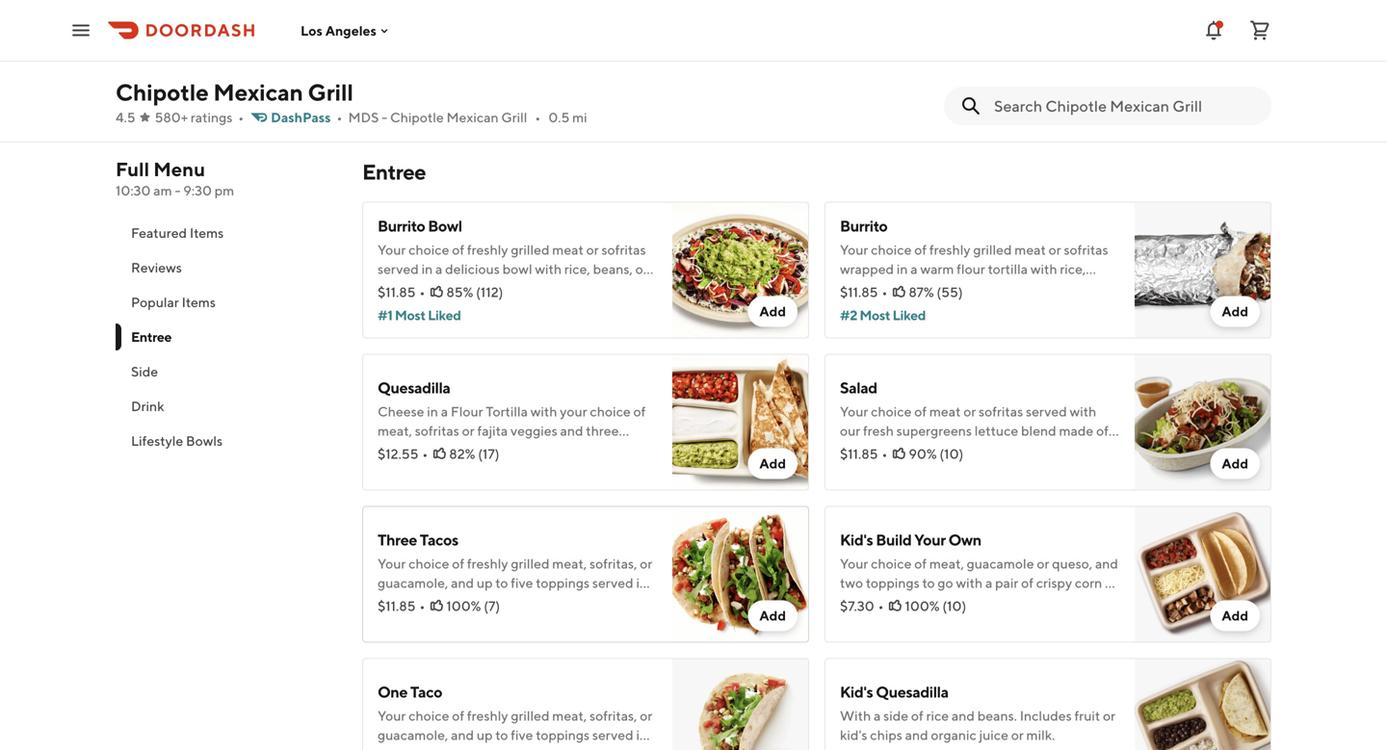 Task type: locate. For each thing, give the bounding box(es) containing it.
2 100% from the left
[[906, 599, 940, 614]]

hard- for taco
[[429, 747, 463, 751]]

five inside "three tacos your choice of freshly grilled meat, sofritas, or guacamole, and up to five toppings served in a soft or hard-shell tortilla."
[[511, 575, 533, 591]]

freshly for taco
[[467, 708, 508, 724]]

chips down corn
[[1077, 595, 1110, 611]]

up for taco
[[477, 728, 493, 744]]

(10) right 90%
[[940, 446, 964, 462]]

mexican down guacamole
[[447, 109, 499, 125]]

one taco image for one taco
[[673, 659, 810, 751]]

1 horizontal spatial grill
[[502, 109, 528, 125]]

0 horizontal spatial most
[[395, 307, 426, 323]]

1 horizontal spatial kid's
[[1047, 595, 1075, 611]]

0 horizontal spatial burrito
[[378, 217, 425, 235]]

grilled for taco
[[511, 708, 550, 724]]

0 vertical spatial mexican
[[213, 79, 303, 106]]

1 vertical spatial quesadilla
[[876, 683, 949, 702]]

liked down 87%
[[893, 307, 926, 323]]

items up reviews button
[[190, 225, 224, 241]]

$11.85 •
[[378, 284, 425, 300], [840, 284, 888, 300], [840, 446, 888, 462], [378, 599, 425, 614]]

your inside your choice of freshly grilled meat, sofritas, or guacamole, and up to five toppings served in a soft or hard-shell tortilla.
[[840, 32, 869, 48]]

meat, inside one taco your choice of freshly grilled meat, sofritas, or guacamole, and up to five toppings served in a soft or hard-shell tortilla.
[[553, 708, 587, 724]]

organic down flour
[[866, 614, 912, 630]]

0 vertical spatial items
[[190, 225, 224, 241]]

toppings inside one taco your choice of freshly grilled meat, sofritas, or guacamole, and up to five toppings served in a soft or hard-shell tortilla.
[[536, 728, 590, 744]]

guacamole, for taco
[[378, 728, 448, 744]]

1 vertical spatial juice
[[980, 728, 1009, 744]]

100% left (7)
[[447, 599, 481, 614]]

your for bowl
[[378, 242, 406, 258]]

delicious
[[445, 261, 500, 277]]

1 horizontal spatial chips
[[1077, 595, 1110, 611]]

0 horizontal spatial fajita
[[378, 280, 408, 296]]

2 vertical spatial up
[[477, 728, 493, 744]]

2 liked from the left
[[893, 307, 926, 323]]

burrito left bowl
[[378, 217, 425, 235]]

grilled for bowl
[[511, 242, 550, 258]]

kid's down crispy
[[1047, 595, 1075, 611]]

guacamole, inside "three tacos your choice of freshly grilled meat, sofritas, or guacamole, and up to five toppings served in a soft or hard-shell tortilla."
[[378, 575, 448, 591]]

one taco image for your choice of freshly grilled meat, sofritas, or guacamole, and up to five toppings served in a soft or hard-shell tortilla.
[[1135, 0, 1272, 119]]

your inside one taco your choice of freshly grilled meat, sofritas, or guacamole, and up to five toppings served in a soft or hard-shell tortilla.
[[378, 708, 406, 724]]

2 vertical spatial sofritas,
[[590, 708, 638, 724]]

one taco image
[[1135, 0, 1272, 119], [673, 659, 810, 751]]

freshly
[[930, 32, 971, 48], [467, 242, 508, 258], [467, 556, 508, 572], [467, 708, 508, 724]]

(10) down go
[[943, 599, 967, 614]]

entree
[[362, 160, 426, 185], [131, 329, 172, 345]]

chipotle right mds
[[390, 109, 444, 125]]

add button
[[1211, 77, 1261, 107], [748, 296, 798, 327], [1211, 296, 1261, 327], [748, 449, 798, 480], [1211, 449, 1261, 480], [748, 601, 798, 632], [1211, 601, 1261, 632]]

1 vertical spatial organic
[[931, 728, 977, 744]]

0 vertical spatial one taco image
[[1135, 0, 1272, 119]]

your for taco
[[378, 708, 406, 724]]

0 horizontal spatial side
[[131, 364, 158, 380]]

notification bell image
[[1203, 19, 1226, 42]]

• left sides.
[[423, 446, 428, 462]]

0 vertical spatial hard-
[[892, 70, 925, 86]]

100% down go
[[906, 599, 940, 614]]

fajita
[[378, 280, 408, 296], [478, 423, 508, 439]]

or
[[1103, 32, 1115, 48], [876, 70, 889, 86], [587, 242, 599, 258], [636, 261, 648, 277], [535, 300, 547, 316], [462, 423, 475, 439], [640, 556, 653, 572], [1037, 556, 1050, 572], [1106, 575, 1118, 591], [414, 595, 426, 611], [1032, 595, 1045, 611], [947, 614, 959, 630], [640, 708, 653, 724], [1104, 708, 1116, 724], [1012, 728, 1024, 744], [414, 747, 426, 751]]

0 horizontal spatial fruit
[[1004, 595, 1029, 611]]

0 horizontal spatial milk.
[[962, 614, 991, 630]]

with inside quesadilla cheese in a flour tortilla with your choice of meat, sofritas or fajita veggies and three included sides.
[[531, 404, 558, 420]]

kid's left build
[[840, 531, 874, 549]]

to
[[958, 51, 971, 67], [496, 575, 508, 591], [923, 575, 936, 591], [496, 728, 508, 744]]

side
[[378, 26, 408, 44], [131, 364, 158, 380]]

cream
[[494, 300, 532, 316]]

a inside your choice of freshly grilled meat, sofritas, or guacamole, and up to five toppings served in a soft or hard-shell tortilla.
[[840, 70, 848, 86]]

0 horizontal spatial juice
[[915, 614, 944, 630]]

shell for tacos
[[463, 595, 491, 611]]

1 vertical spatial up
[[477, 575, 493, 591]]

• left 90%
[[882, 446, 888, 462]]

0 vertical spatial side
[[378, 26, 408, 44]]

kid's
[[840, 531, 874, 549], [840, 683, 874, 702]]

five inside your choice of freshly grilled meat, sofritas, or guacamole, and up to five toppings served in a soft or hard-shell tortilla.
[[974, 51, 996, 67]]

soft inside kid's build your own your choice of meat, guacamole or queso, and two toppings to go with a pair of crispy corn or soft flour tortillas.includes fruit or kid's chips and organic juice or milk.
[[840, 595, 864, 611]]

1 vertical spatial chips
[[871, 728, 903, 744]]

1 horizontal spatial fruit
[[1075, 708, 1101, 724]]

grill up dashpass •
[[308, 79, 354, 106]]

0 vertical spatial (10)
[[940, 446, 964, 462]]

burrito for burrito
[[840, 217, 888, 235]]

1 horizontal spatial most
[[860, 307, 891, 323]]

$11.85 up #1
[[378, 284, 416, 300]]

•
[[238, 109, 244, 125], [337, 109, 343, 125], [535, 109, 541, 125], [420, 284, 425, 300], [882, 284, 888, 300], [423, 446, 428, 462], [882, 446, 888, 462], [420, 599, 425, 614], [879, 599, 884, 614]]

milk. down tortillas.includes
[[962, 614, 991, 630]]

1 vertical spatial fajita
[[478, 423, 508, 439]]

guacamole, inside your choice of freshly grilled meat, sofritas, or guacamole, and up to five toppings served in a soft or hard-shell tortilla.
[[840, 51, 911, 67]]

shell
[[925, 70, 954, 86], [463, 595, 491, 611], [463, 747, 491, 751]]

• for quesadilla
[[423, 446, 428, 462]]

1 horizontal spatial side
[[378, 26, 408, 44]]

fruit down "pair"
[[1004, 595, 1029, 611]]

2 vertical spatial shell
[[463, 747, 491, 751]]

shell inside your choice of freshly grilled meat, sofritas, or guacamole, and up to five toppings served in a soft or hard-shell tortilla.
[[925, 70, 954, 86]]

1 vertical spatial five
[[511, 575, 533, 591]]

0 vertical spatial chips
[[1077, 595, 1110, 611]]

0 vertical spatial milk.
[[962, 614, 991, 630]]

kid's for quesadilla
[[840, 683, 874, 702]]

quesadilla image
[[673, 354, 810, 491]]

0 vertical spatial grill
[[308, 79, 354, 106]]

$11.85 • up the #2
[[840, 284, 888, 300]]

0 vertical spatial fruit
[[1004, 595, 1029, 611]]

beans,
[[593, 261, 633, 277]]

$11.85 • for salad
[[840, 446, 888, 462]]

0 horizontal spatial chipotle
[[116, 79, 209, 106]]

1 vertical spatial tortilla.
[[494, 595, 537, 611]]

hard- inside "three tacos your choice of freshly grilled meat, sofritas, or guacamole, and up to five toppings served in a soft or hard-shell tortilla."
[[429, 595, 463, 611]]

1 vertical spatial milk.
[[1027, 728, 1056, 744]]

your choice of freshly grilled meat, sofritas, or guacamole, and up to five toppings served in a soft or hard-shell tortilla.
[[840, 32, 1115, 86]]

served inside "three tacos your choice of freshly grilled meat, sofritas, or guacamole, and up to five toppings served in a soft or hard-shell tortilla."
[[593, 575, 634, 591]]

$11.85 left 90%
[[840, 446, 879, 462]]

items right popular
[[182, 294, 216, 310]]

freshly for tacos
[[467, 556, 508, 572]]

10:30
[[116, 183, 151, 199]]

entree down popular
[[131, 329, 172, 345]]

1 vertical spatial grill
[[502, 109, 528, 125]]

• right $7.30
[[879, 599, 884, 614]]

0 vertical spatial quesadilla
[[378, 379, 451, 397]]

freshly for bowl
[[467, 242, 508, 258]]

1 horizontal spatial mexican
[[447, 109, 499, 125]]

hard- inside one taco your choice of freshly grilled meat, sofritas, or guacamole, and up to five toppings served in a soft or hard-shell tortilla.
[[429, 747, 463, 751]]

organic
[[866, 614, 912, 630], [931, 728, 977, 744]]

100%
[[447, 599, 481, 614], [906, 599, 940, 614]]

• up #2 most liked
[[882, 284, 888, 300]]

own
[[949, 531, 982, 549]]

2 vertical spatial five
[[511, 728, 533, 744]]

0 vertical spatial chipotle
[[116, 79, 209, 106]]

a inside "three tacos your choice of freshly grilled meat, sofritas, or guacamole, and up to five toppings served in a soft or hard-shell tortilla."
[[378, 595, 385, 611]]

$11.85 down three
[[378, 599, 416, 614]]

to inside kid's build your own your choice of meat, guacamole or queso, and two toppings to go with a pair of crispy corn or soft flour tortillas.includes fruit or kid's chips and organic juice or milk.
[[923, 575, 936, 591]]

mexican up dashpass
[[213, 79, 303, 106]]

soft
[[850, 70, 874, 86], [388, 595, 411, 611], [840, 595, 864, 611], [388, 747, 411, 751]]

grilled inside the burrito bowl your choice of freshly grilled meat or sofritas served in a delicious bowl with rice, beans, or fajita veggies, and topped with guac, salsa, queso blanco, sour cream or cheese.
[[511, 242, 550, 258]]

included
[[378, 442, 431, 458]]

side inside side button
[[131, 364, 158, 380]]

side for side
[[131, 364, 158, 380]]

sofritas, for taco
[[590, 708, 638, 724]]

0 horizontal spatial organic
[[866, 614, 912, 630]]

1 horizontal spatial sofritas
[[602, 242, 646, 258]]

1 vertical spatial kid's
[[840, 728, 868, 744]]

three
[[378, 531, 417, 549]]

items for featured items
[[190, 225, 224, 241]]

quesadilla up cheese
[[378, 379, 451, 397]]

add for salad
[[1223, 456, 1249, 472]]

guacamole, for tacos
[[378, 575, 448, 591]]

a inside kid's build your own your choice of meat, guacamole or queso, and two toppings to go with a pair of crispy corn or soft flour tortillas.includes fruit or kid's chips and organic juice or milk.
[[986, 575, 993, 591]]

1 vertical spatial one taco image
[[673, 659, 810, 751]]

kid's
[[1047, 595, 1075, 611], [840, 728, 868, 744]]

0 vertical spatial tortilla.
[[956, 70, 1000, 86]]

juice
[[915, 614, 944, 630], [980, 728, 1009, 744]]

0 horizontal spatial sofritas
[[415, 423, 460, 439]]

with right go
[[957, 575, 983, 591]]

sofritas up sides.
[[415, 423, 460, 439]]

taco
[[410, 683, 442, 702]]

Item Search search field
[[995, 95, 1257, 117]]

organic inside kid's build your own your choice of meat, guacamole or queso, and two toppings to go with a pair of crispy corn or soft flour tortillas.includes fruit or kid's chips and organic juice or milk.
[[866, 614, 912, 630]]

(55)
[[937, 284, 963, 300]]

toppings inside kid's build your own your choice of meat, guacamole or queso, and two toppings to go with a pair of crispy corn or soft flour tortillas.includes fruit or kid's chips and organic juice or milk.
[[866, 575, 920, 591]]

side up $3.45
[[378, 26, 408, 44]]

freshly inside "three tacos your choice of freshly grilled meat, sofritas, or guacamole, and up to five toppings served in a soft or hard-shell tortilla."
[[467, 556, 508, 572]]

add button for salad
[[1211, 449, 1261, 480]]

chipotle mexican grill
[[116, 79, 354, 106]]

of inside your choice of freshly grilled meat, sofritas, or guacamole, and up to five toppings served in a soft or hard-shell tortilla.
[[915, 32, 927, 48]]

2 vertical spatial tortilla.
[[494, 747, 537, 751]]

freshly inside the burrito bowl your choice of freshly grilled meat or sofritas served in a delicious bowl with rice, beans, or fajita veggies, and topped with guac, salsa, queso blanco, sour cream or cheese.
[[467, 242, 508, 258]]

1 vertical spatial hard-
[[429, 595, 463, 611]]

hard-
[[892, 70, 925, 86], [429, 595, 463, 611], [429, 747, 463, 751]]

$11.85 • up #1
[[378, 284, 425, 300]]

tortilla. for tacos
[[494, 595, 537, 611]]

quesadilla up side
[[876, 683, 949, 702]]

add button for quesadilla
[[748, 449, 798, 480]]

blanco,
[[418, 300, 462, 316]]

burrito up the #2
[[840, 217, 888, 235]]

1 vertical spatial side
[[131, 364, 158, 380]]

0 vertical spatial fajita
[[378, 280, 408, 296]]

0 vertical spatial kid's
[[1047, 595, 1075, 611]]

full
[[116, 158, 149, 181]]

one
[[378, 683, 408, 702]]

a inside quesadilla cheese in a flour tortilla with your choice of meat, sofritas or fajita veggies and three included sides.
[[441, 404, 448, 420]]

(10) for salad
[[940, 446, 964, 462]]

shell inside "three tacos your choice of freshly grilled meat, sofritas, or guacamole, and up to five toppings served in a soft or hard-shell tortilla."
[[463, 595, 491, 611]]

grill left 0.5
[[502, 109, 528, 125]]

meat, for build
[[930, 556, 965, 572]]

fajita up (17)
[[478, 423, 508, 439]]

side of guacamole
[[378, 26, 505, 44]]

1 vertical spatial guacamole,
[[378, 575, 448, 591]]

fruit right includes
[[1075, 708, 1101, 724]]

with up the cheese.
[[537, 280, 564, 296]]

bowl
[[503, 261, 533, 277]]

0 vertical spatial up
[[940, 51, 956, 67]]

five
[[974, 51, 996, 67], [511, 575, 533, 591], [511, 728, 533, 744]]

five inside one taco your choice of freshly grilled meat, sofritas, or guacamole, and up to five toppings served in a soft or hard-shell tortilla.
[[511, 728, 533, 744]]

guacamole,
[[840, 51, 911, 67], [378, 575, 448, 591], [378, 728, 448, 744]]

1 horizontal spatial burrito
[[840, 217, 888, 235]]

chipotle up 580+
[[116, 79, 209, 106]]

1 vertical spatial mexican
[[447, 109, 499, 125]]

kid's inside kid's build your own your choice of meat, guacamole or queso, and two toppings to go with a pair of crispy corn or soft flour tortillas.includes fruit or kid's chips and organic juice or milk.
[[840, 531, 874, 549]]

2 most from the left
[[860, 307, 891, 323]]

1 burrito from the left
[[378, 217, 425, 235]]

reviews
[[131, 260, 182, 276]]

bowls
[[186, 433, 223, 449]]

your inside the burrito bowl your choice of freshly grilled meat or sofritas served in a delicious bowl with rice, beans, or fajita veggies, and topped with guac, salsa, queso blanco, sour cream or cheese.
[[378, 242, 406, 258]]

1 vertical spatial kid's
[[840, 683, 874, 702]]

liked for burrito
[[893, 307, 926, 323]]

2 burrito from the left
[[840, 217, 888, 235]]

kid's build your own image
[[1135, 506, 1272, 643]]

0 horizontal spatial kid's
[[840, 728, 868, 744]]

juice down beans.
[[980, 728, 1009, 744]]

(7)
[[484, 599, 500, 614]]

$11.85 up the #2
[[840, 284, 879, 300]]

liked
[[428, 307, 461, 323], [893, 307, 926, 323]]

fajita up the queso
[[378, 280, 408, 296]]

#2
[[840, 307, 858, 323]]

served inside one taco your choice of freshly grilled meat, sofritas, or guacamole, and up to five toppings served in a soft or hard-shell tortilla.
[[593, 728, 634, 744]]

side up drink in the bottom of the page
[[131, 364, 158, 380]]

1 horizontal spatial 100%
[[906, 599, 940, 614]]

• left 0.5
[[535, 109, 541, 125]]

1 vertical spatial shell
[[463, 595, 491, 611]]

sofritas, inside "three tacos your choice of freshly grilled meat, sofritas, or guacamole, and up to five toppings served in a soft or hard-shell tortilla."
[[590, 556, 638, 572]]

sides.
[[434, 442, 468, 458]]

• left 100% (7)
[[420, 599, 425, 614]]

- right mds
[[382, 109, 388, 125]]

add for three tacos
[[760, 608, 786, 624]]

0 vertical spatial five
[[974, 51, 996, 67]]

1 100% from the left
[[447, 599, 481, 614]]

1 kid's from the top
[[840, 531, 874, 549]]

up inside your choice of freshly grilled meat, sofritas, or guacamole, and up to five toppings served in a soft or hard-shell tortilla.
[[940, 51, 956, 67]]

your inside "three tacos your choice of freshly grilled meat, sofritas, or guacamole, and up to five toppings served in a soft or hard-shell tortilla."
[[378, 556, 406, 572]]

0 vertical spatial sofritas,
[[1052, 32, 1100, 48]]

dashpass
[[271, 109, 331, 125]]

1 vertical spatial items
[[182, 294, 216, 310]]

- right am
[[175, 183, 181, 199]]

0 horizontal spatial quesadilla
[[378, 379, 451, 397]]

kid's quesadilla image
[[1135, 659, 1272, 751]]

most right the #2
[[860, 307, 891, 323]]

most for burrito bowl
[[395, 307, 426, 323]]

0 horizontal spatial one taco image
[[673, 659, 810, 751]]

items inside button
[[190, 225, 224, 241]]

entree down mds
[[362, 160, 426, 185]]

chips
[[1077, 595, 1110, 611], [871, 728, 903, 744]]

juice inside kid's build your own your choice of meat, guacamole or queso, and two toppings to go with a pair of crispy corn or soft flour tortillas.includes fruit or kid's chips and organic juice or milk.
[[915, 614, 944, 630]]

hard- for tacos
[[429, 595, 463, 611]]

1 horizontal spatial fajita
[[478, 423, 508, 439]]

(112)
[[476, 284, 503, 300]]

most right #1
[[395, 307, 426, 323]]

guacamole, inside one taco your choice of freshly grilled meat, sofritas, or guacamole, and up to five toppings served in a soft or hard-shell tortilla.
[[378, 728, 448, 744]]

your for build
[[915, 531, 946, 549]]

side button
[[116, 355, 339, 389]]

1 horizontal spatial organic
[[931, 728, 977, 744]]

1 vertical spatial sofritas,
[[590, 556, 638, 572]]

up inside one taco your choice of freshly grilled meat, sofritas, or guacamole, and up to five toppings served in a soft or hard-shell tortilla.
[[477, 728, 493, 744]]

of inside "three tacos your choice of freshly grilled meat, sofritas, or guacamole, and up to five toppings served in a soft or hard-shell tortilla."
[[452, 556, 465, 572]]

0 vertical spatial entree
[[362, 160, 426, 185]]

0 vertical spatial organic
[[866, 614, 912, 630]]

1 liked from the left
[[428, 307, 461, 323]]

85% (112)
[[447, 284, 503, 300]]

chips down side
[[871, 728, 903, 744]]

1 vertical spatial -
[[175, 183, 181, 199]]

1 vertical spatial fruit
[[1075, 708, 1101, 724]]

kid's down with
[[840, 728, 868, 744]]

• up #1 most liked
[[420, 284, 425, 300]]

0 horizontal spatial -
[[175, 183, 181, 199]]

0 horizontal spatial chips
[[871, 728, 903, 744]]

0 vertical spatial guacamole,
[[840, 51, 911, 67]]

1 vertical spatial (10)
[[943, 599, 967, 614]]

$11.85 • down three
[[378, 599, 425, 614]]

most
[[395, 307, 426, 323], [860, 307, 891, 323]]

1 horizontal spatial juice
[[980, 728, 1009, 744]]

$11.85 • left 90%
[[840, 446, 888, 462]]

with up veggies
[[531, 404, 558, 420]]

choice
[[871, 32, 912, 48], [409, 242, 450, 258], [590, 404, 631, 420], [409, 556, 450, 572], [871, 556, 912, 572], [409, 708, 450, 724]]

1 horizontal spatial entree
[[362, 160, 426, 185]]

87%
[[909, 284, 935, 300]]

0 horizontal spatial entree
[[131, 329, 172, 345]]

sofritas, inside one taco your choice of freshly grilled meat, sofritas, or guacamole, and up to five toppings served in a soft or hard-shell tortilla.
[[590, 708, 638, 724]]

0 vertical spatial -
[[382, 109, 388, 125]]

burrito inside the burrito bowl your choice of freshly grilled meat or sofritas served in a delicious bowl with rice, beans, or fajita veggies, and topped with guac, salsa, queso blanco, sour cream or cheese.
[[378, 217, 425, 235]]

your
[[560, 404, 588, 420]]

2 vertical spatial hard-
[[429, 747, 463, 751]]

up
[[940, 51, 956, 67], [477, 575, 493, 591], [477, 728, 493, 744]]

grilled inside your choice of freshly grilled meat, sofritas, or guacamole, and up to five toppings served in a soft or hard-shell tortilla.
[[974, 32, 1012, 48]]

meat, inside quesadilla cheese in a flour tortilla with your choice of meat, sofritas or fajita veggies and three included sides.
[[378, 423, 412, 439]]

veggies,
[[411, 280, 461, 296]]

los angeles
[[301, 22, 377, 38]]

1 vertical spatial sofritas
[[415, 423, 460, 439]]

85%
[[447, 284, 474, 300]]

queso
[[378, 300, 415, 316]]

kid's up with
[[840, 683, 874, 702]]

sofritas,
[[1052, 32, 1100, 48], [590, 556, 638, 572], [590, 708, 638, 724]]

• left mds
[[337, 109, 343, 125]]

• for burrito
[[882, 284, 888, 300]]

0 horizontal spatial mexican
[[213, 79, 303, 106]]

liked down 85%
[[428, 307, 461, 323]]

featured items
[[131, 225, 224, 241]]

drink button
[[116, 389, 339, 424]]

of
[[411, 26, 424, 44], [915, 32, 927, 48], [452, 242, 465, 258], [634, 404, 646, 420], [452, 556, 465, 572], [915, 556, 927, 572], [1022, 575, 1034, 591], [452, 708, 465, 724], [912, 708, 924, 724]]

meat, inside kid's build your own your choice of meat, guacamole or queso, and two toppings to go with a pair of crispy corn or soft flour tortillas.includes fruit or kid's chips and organic juice or milk.
[[930, 556, 965, 572]]

grilled inside one taco your choice of freshly grilled meat, sofritas, or guacamole, and up to five toppings served in a soft or hard-shell tortilla.
[[511, 708, 550, 724]]

1 horizontal spatial chipotle
[[390, 109, 444, 125]]

0 vertical spatial shell
[[925, 70, 954, 86]]

grilled
[[974, 32, 1012, 48], [511, 242, 550, 258], [511, 556, 550, 572], [511, 708, 550, 724]]

tortilla. inside "three tacos your choice of freshly grilled meat, sofritas, or guacamole, and up to five toppings served in a soft or hard-shell tortilla."
[[494, 595, 537, 611]]

tortilla.
[[956, 70, 1000, 86], [494, 595, 537, 611], [494, 747, 537, 751]]

1 horizontal spatial milk.
[[1027, 728, 1056, 744]]

0 horizontal spatial liked
[[428, 307, 461, 323]]

-
[[382, 109, 388, 125], [175, 183, 181, 199]]

0 vertical spatial kid's
[[840, 531, 874, 549]]

items inside button
[[182, 294, 216, 310]]

meat, inside "three tacos your choice of freshly grilled meat, sofritas, or guacamole, and up to five toppings served in a soft or hard-shell tortilla."
[[553, 556, 587, 572]]

toppings inside your choice of freshly grilled meat, sofritas, or guacamole, and up to five toppings served in a soft or hard-shell tortilla.
[[999, 51, 1053, 67]]

salad
[[840, 379, 878, 397]]

2 kid's from the top
[[840, 683, 874, 702]]

kid's inside kid's quesadilla with a side of rice and beans. includes fruit or kid's chips and organic juice or milk.
[[840, 683, 874, 702]]

with
[[535, 261, 562, 277], [537, 280, 564, 296], [531, 404, 558, 420], [957, 575, 983, 591]]

of inside kid's quesadilla with a side of rice and beans. includes fruit or kid's chips and organic juice or milk.
[[912, 708, 924, 724]]

1 horizontal spatial quesadilla
[[876, 683, 949, 702]]

up inside "three tacos your choice of freshly grilled meat, sofritas, or guacamole, and up to five toppings served in a soft or hard-shell tortilla."
[[477, 575, 493, 591]]

1 most from the left
[[395, 307, 426, 323]]

shell inside one taco your choice of freshly grilled meat, sofritas, or guacamole, and up to five toppings served in a soft or hard-shell tortilla.
[[463, 747, 491, 751]]

• down chipotle mexican grill
[[238, 109, 244, 125]]

add for burrito bowl
[[760, 304, 786, 320]]

2 vertical spatial guacamole,
[[378, 728, 448, 744]]

add for quesadilla
[[760, 456, 786, 472]]

and inside one taco your choice of freshly grilled meat, sofritas, or guacamole, and up to five toppings served in a soft or hard-shell tortilla.
[[451, 728, 474, 744]]

meat, for taco
[[553, 708, 587, 724]]

pair
[[996, 575, 1019, 591]]

to inside one taco your choice of freshly grilled meat, sofritas, or guacamole, and up to five toppings served in a soft or hard-shell tortilla.
[[496, 728, 508, 744]]

soft inside one taco your choice of freshly grilled meat, sofritas, or guacamole, and up to five toppings served in a soft or hard-shell tortilla.
[[388, 747, 411, 751]]

beans.
[[978, 708, 1018, 724]]

grilled inside "three tacos your choice of freshly grilled meat, sofritas, or guacamole, and up to five toppings served in a soft or hard-shell tortilla."
[[511, 556, 550, 572]]

0 horizontal spatial 100%
[[447, 599, 481, 614]]

add
[[1223, 84, 1249, 100], [760, 304, 786, 320], [1223, 304, 1249, 320], [760, 456, 786, 472], [1223, 456, 1249, 472], [760, 608, 786, 624], [1223, 608, 1249, 624]]

sofritas, inside your choice of freshly grilled meat, sofritas, or guacamole, and up to five toppings served in a soft or hard-shell tortilla.
[[1052, 32, 1100, 48]]

topped
[[490, 280, 534, 296]]

0 vertical spatial juice
[[915, 614, 944, 630]]

0 vertical spatial sofritas
[[602, 242, 646, 258]]

juice down tortillas.includes
[[915, 614, 944, 630]]

freshly inside one taco your choice of freshly grilled meat, sofritas, or guacamole, and up to five toppings served in a soft or hard-shell tortilla.
[[467, 708, 508, 724]]

1 horizontal spatial one taco image
[[1135, 0, 1272, 119]]

organic down rice in the right of the page
[[931, 728, 977, 744]]

milk. down includes
[[1027, 728, 1056, 744]]

full menu 10:30 am - 9:30 pm
[[116, 158, 234, 199]]

angeles
[[326, 22, 377, 38]]

1 horizontal spatial liked
[[893, 307, 926, 323]]

three tacos your choice of freshly grilled meat, sofritas, or guacamole, and up to five toppings served in a soft or hard-shell tortilla.
[[378, 531, 653, 611]]

sofritas up beans,
[[602, 242, 646, 258]]



Task type: describe. For each thing, give the bounding box(es) containing it.
chips inside kid's quesadilla with a side of rice and beans. includes fruit or kid's chips and organic juice or milk.
[[871, 728, 903, 744]]

quesadilla inside kid's quesadilla with a side of rice and beans. includes fruit or kid's chips and organic juice or milk.
[[876, 683, 949, 702]]

tortillas.includes
[[898, 595, 1001, 611]]

two
[[840, 575, 864, 591]]

in inside your choice of freshly grilled meat, sofritas, or guacamole, and up to five toppings served in a soft or hard-shell tortilla.
[[1099, 51, 1110, 67]]

shell for taco
[[463, 747, 491, 751]]

rice
[[927, 708, 949, 724]]

100% (10)
[[906, 599, 967, 614]]

a inside kid's quesadilla with a side of rice and beans. includes fruit or kid's chips and organic juice or milk.
[[874, 708, 881, 724]]

bowl
[[428, 217, 462, 235]]

$11.85 • for burrito
[[840, 284, 888, 300]]

drink
[[131, 399, 164, 414]]

a inside the burrito bowl your choice of freshly grilled meat or sofritas served in a delicious bowl with rice, beans, or fajita veggies, and topped with guac, salsa, queso blanco, sour cream or cheese.
[[436, 261, 443, 277]]

1 vertical spatial chipotle
[[390, 109, 444, 125]]

featured
[[131, 225, 187, 241]]

rice,
[[565, 261, 591, 277]]

$11.85 for three tacos
[[378, 599, 416, 614]]

0 items, open order cart image
[[1249, 19, 1272, 42]]

popular
[[131, 294, 179, 310]]

toppings inside "three tacos your choice of freshly grilled meat, sofritas, or guacamole, and up to five toppings served in a soft or hard-shell tortilla."
[[536, 575, 590, 591]]

with inside kid's build your own your choice of meat, guacamole or queso, and two toppings to go with a pair of crispy corn or soft flour tortillas.includes fruit or kid's chips and organic juice or milk.
[[957, 575, 983, 591]]

kid's build your own your choice of meat, guacamole or queso, and two toppings to go with a pair of crispy corn or soft flour tortillas.includes fruit or kid's chips and organic juice or milk.
[[840, 531, 1119, 630]]

five for tacos
[[511, 575, 533, 591]]

fruit inside kid's build your own your choice of meat, guacamole or queso, and two toppings to go with a pair of crispy corn or soft flour tortillas.includes fruit or kid's chips and organic juice or milk.
[[1004, 595, 1029, 611]]

to inside your choice of freshly grilled meat, sofritas, or guacamole, and up to five toppings served in a soft or hard-shell tortilla.
[[958, 51, 971, 67]]

your for tacos
[[378, 556, 406, 572]]

add button for kid's build your own
[[1211, 601, 1261, 632]]

100% for choice
[[447, 599, 481, 614]]

salsa,
[[602, 280, 635, 296]]

dashpass •
[[271, 109, 343, 125]]

burrito bowl image
[[673, 202, 810, 339]]

burrito bowl your choice of freshly grilled meat or sofritas served in a delicious bowl with rice, beans, or fajita veggies, and topped with guac, salsa, queso blanco, sour cream or cheese.
[[378, 217, 648, 316]]

of inside the burrito bowl your choice of freshly grilled meat or sofritas served in a delicious bowl with rice, beans, or fajita veggies, and topped with guac, salsa, queso blanco, sour cream or cheese.
[[452, 242, 465, 258]]

ratings
[[191, 109, 233, 125]]

juice inside kid's quesadilla with a side of rice and beans. includes fruit or kid's chips and organic juice or milk.
[[980, 728, 1009, 744]]

kid's inside kid's build your own your choice of meat, guacamole or queso, and two toppings to go with a pair of crispy corn or soft flour tortillas.includes fruit or kid's chips and organic juice or milk.
[[1047, 595, 1075, 611]]

fruit inside kid's quesadilla with a side of rice and beans. includes fruit or kid's chips and organic juice or milk.
[[1075, 708, 1101, 724]]

• for kid's build your own
[[879, 599, 884, 614]]

1 horizontal spatial -
[[382, 109, 388, 125]]

add button for burrito
[[1211, 296, 1261, 327]]

in inside the burrito bowl your choice of freshly grilled meat or sofritas served in a delicious bowl with rice, beans, or fajita veggies, and topped with guac, salsa, queso blanco, sour cream or cheese.
[[422, 261, 433, 277]]

4.5
[[116, 109, 135, 125]]

burrito image
[[1135, 202, 1272, 339]]

in inside "three tacos your choice of freshly grilled meat, sofritas, or guacamole, and up to five toppings served in a soft or hard-shell tortilla."
[[637, 575, 648, 591]]

(17)
[[478, 446, 500, 462]]

featured items button
[[116, 216, 339, 251]]

side for side of guacamole
[[378, 26, 408, 44]]

los
[[301, 22, 323, 38]]

choice inside kid's build your own your choice of meat, guacamole or queso, and two toppings to go with a pair of crispy corn or soft flour tortillas.includes fruit or kid's chips and organic juice or milk.
[[871, 556, 912, 572]]

items for popular items
[[182, 294, 216, 310]]

kid's for build
[[840, 531, 874, 549]]

guac,
[[567, 280, 600, 296]]

82%
[[449, 446, 476, 462]]

of inside one taco your choice of freshly grilled meat, sofritas, or guacamole, and up to five toppings served in a soft or hard-shell tortilla.
[[452, 708, 465, 724]]

sofritas, for tacos
[[590, 556, 638, 572]]

mds - chipotle mexican grill • 0.5 mi
[[348, 109, 588, 125]]

quesadilla inside quesadilla cheese in a flour tortilla with your choice of meat, sofritas or fajita veggies and three included sides.
[[378, 379, 451, 397]]

$7.30 •
[[840, 599, 884, 614]]

soft inside your choice of freshly grilled meat, sofritas, or guacamole, and up to five toppings served in a soft or hard-shell tortilla.
[[850, 70, 874, 86]]

87% (55)
[[909, 284, 963, 300]]

and inside the burrito bowl your choice of freshly grilled meat or sofritas served in a delicious bowl with rice, beans, or fajita veggies, and topped with guac, salsa, queso blanco, sour cream or cheese.
[[464, 280, 487, 296]]

add for burrito
[[1223, 304, 1249, 320]]

lifestyle bowls
[[131, 433, 223, 449]]

pm
[[215, 183, 234, 199]]

90% (10)
[[909, 446, 964, 462]]

$11.85 for burrito bowl
[[378, 284, 416, 300]]

five for taco
[[511, 728, 533, 744]]

crispy
[[1037, 575, 1073, 591]]

freshly inside your choice of freshly grilled meat, sofritas, or guacamole, and up to five toppings served in a soft or hard-shell tortilla.
[[930, 32, 971, 48]]

choice inside quesadilla cheese in a flour tortilla with your choice of meat, sofritas or fajita veggies and three included sides.
[[590, 404, 631, 420]]

or inside quesadilla cheese in a flour tortilla with your choice of meat, sofritas or fajita veggies and three included sides.
[[462, 423, 475, 439]]

add for kid's build your own
[[1223, 608, 1249, 624]]

lifestyle bowls button
[[116, 424, 339, 459]]

fajita inside the burrito bowl your choice of freshly grilled meat or sofritas served in a delicious bowl with rice, beans, or fajita veggies, and topped with guac, salsa, queso blanco, sour cream or cheese.
[[378, 280, 408, 296]]

meat, inside your choice of freshly grilled meat, sofritas, or guacamole, and up to five toppings served in a soft or hard-shell tortilla.
[[1015, 32, 1050, 48]]

veggies
[[511, 423, 558, 439]]

0 horizontal spatial grill
[[308, 79, 354, 106]]

and inside quesadilla cheese in a flour tortilla with your choice of meat, sofritas or fajita veggies and three included sides.
[[560, 423, 584, 439]]

salad image
[[1135, 354, 1272, 491]]

with
[[840, 708, 871, 724]]

popular items
[[131, 294, 216, 310]]

served inside the burrito bowl your choice of freshly grilled meat or sofritas served in a delicious bowl with rice, beans, or fajita veggies, and topped with guac, salsa, queso blanco, sour cream or cheese.
[[378, 261, 419, 277]]

and inside "three tacos your choice of freshly grilled meat, sofritas, or guacamole, and up to five toppings served in a soft or hard-shell tortilla."
[[451, 575, 474, 591]]

$11.85 • for burrito bowl
[[378, 284, 425, 300]]

reviews button
[[116, 251, 339, 285]]

kid's quesadilla with a side of rice and beans. includes fruit or kid's chips and organic juice or milk.
[[840, 683, 1116, 744]]

1 vertical spatial entree
[[131, 329, 172, 345]]

side
[[884, 708, 909, 724]]

sofritas inside the burrito bowl your choice of freshly grilled meat or sofritas served in a delicious bowl with rice, beans, or fajita veggies, and topped with guac, salsa, queso blanco, sour cream or cheese.
[[602, 242, 646, 258]]

0.5
[[549, 109, 570, 125]]

queso,
[[1053, 556, 1093, 572]]

burrito for burrito bowl your choice of freshly grilled meat or sofritas served in a delicious bowl with rice, beans, or fajita veggies, and topped with guac, salsa, queso blanco, sour cream or cheese.
[[378, 217, 425, 235]]

with down meat
[[535, 261, 562, 277]]

cheese.
[[550, 300, 597, 316]]

of inside quesadilla cheese in a flour tortilla with your choice of meat, sofritas or fajita veggies and three included sides.
[[634, 404, 646, 420]]

menu
[[153, 158, 205, 181]]

liked for burrito bowl
[[428, 307, 461, 323]]

soft inside "three tacos your choice of freshly grilled meat, sofritas, or guacamole, and up to five toppings served in a soft or hard-shell tortilla."
[[388, 595, 411, 611]]

mi
[[573, 109, 588, 125]]

$11.85 for burrito
[[840, 284, 879, 300]]

choice inside one taco your choice of freshly grilled meat, sofritas, or guacamole, and up to five toppings served in a soft or hard-shell tortilla.
[[409, 708, 450, 724]]

one taco your choice of freshly grilled meat, sofritas, or guacamole, and up to five toppings served in a soft or hard-shell tortilla.
[[378, 683, 653, 751]]

milk. inside kid's build your own your choice of meat, guacamole or queso, and two toppings to go with a pair of crispy corn or soft flour tortillas.includes fruit or kid's chips and organic juice or milk.
[[962, 614, 991, 630]]

sour
[[465, 300, 492, 316]]

go
[[938, 575, 954, 591]]

• for salad
[[882, 446, 888, 462]]

9:30
[[183, 183, 212, 199]]

lifestyle
[[131, 433, 183, 449]]

cheese
[[378, 404, 425, 420]]

90%
[[909, 446, 937, 462]]

organic inside kid's quesadilla with a side of rice and beans. includes fruit or kid's chips and organic juice or milk.
[[931, 728, 977, 744]]

tortilla
[[486, 404, 528, 420]]

build
[[876, 531, 912, 549]]

open menu image
[[69, 19, 93, 42]]

$12.55
[[378, 446, 419, 462]]

tortilla. for taco
[[494, 747, 537, 751]]

(10) for kid's build your own
[[943, 599, 967, 614]]

tacos
[[420, 531, 459, 549]]

guacamole
[[427, 26, 505, 44]]

three
[[586, 423, 619, 439]]

mds
[[348, 109, 379, 125]]

up for tacos
[[477, 575, 493, 591]]

served inside your choice of freshly grilled meat, sofritas, or guacamole, and up to five toppings served in a soft or hard-shell tortilla.
[[1055, 51, 1096, 67]]

meat, for tacos
[[553, 556, 587, 572]]

$7.30
[[840, 599, 875, 614]]

flour
[[867, 595, 895, 611]]

side of guacamole image
[[673, 0, 810, 119]]

chips inside kid's build your own your choice of meat, guacamole or queso, and two toppings to go with a pair of crispy corn or soft flour tortillas.includes fruit or kid's chips and organic juice or milk.
[[1077, 595, 1110, 611]]

am
[[154, 183, 172, 199]]

flour
[[451, 404, 483, 420]]

$11.85 • for three tacos
[[378, 599, 425, 614]]

kid's inside kid's quesadilla with a side of rice and beans. includes fruit or kid's chips and organic juice or milk.
[[840, 728, 868, 744]]

add button for burrito bowl
[[748, 296, 798, 327]]

tortilla. inside your choice of freshly grilled meat, sofritas, or guacamole, and up to five toppings served in a soft or hard-shell tortilla.
[[956, 70, 1000, 86]]

$11.85 for salad
[[840, 446, 879, 462]]

quesadilla cheese in a flour tortilla with your choice of meat, sofritas or fajita veggies and three included sides.
[[378, 379, 646, 458]]

sofritas inside quesadilla cheese in a flour tortilla with your choice of meat, sofritas or fajita veggies and three included sides.
[[415, 423, 460, 439]]

three tacos image
[[673, 506, 810, 643]]

• for burrito bowl
[[420, 284, 425, 300]]

- inside full menu 10:30 am - 9:30 pm
[[175, 183, 181, 199]]

hard- inside your choice of freshly grilled meat, sofritas, or guacamole, and up to five toppings served in a soft or hard-shell tortilla.
[[892, 70, 925, 86]]

milk. inside kid's quesadilla with a side of rice and beans. includes fruit or kid's chips and organic juice or milk.
[[1027, 728, 1056, 744]]

#2 most liked
[[840, 307, 926, 323]]

grilled for tacos
[[511, 556, 550, 572]]

100% for own
[[906, 599, 940, 614]]

los angeles button
[[301, 22, 392, 38]]

add button for three tacos
[[748, 601, 798, 632]]

580+ ratings •
[[155, 109, 244, 125]]

includes
[[1020, 708, 1072, 724]]

in inside one taco your choice of freshly grilled meat, sofritas, or guacamole, and up to five toppings served in a soft or hard-shell tortilla.
[[637, 728, 648, 744]]

a inside one taco your choice of freshly grilled meat, sofritas, or guacamole, and up to five toppings served in a soft or hard-shell tortilla.
[[378, 747, 385, 751]]

$3.45
[[378, 55, 413, 71]]

choice inside the burrito bowl your choice of freshly grilled meat or sofritas served in a delicious bowl with rice, beans, or fajita veggies, and topped with guac, salsa, queso blanco, sour cream or cheese.
[[409, 242, 450, 258]]

corn
[[1076, 575, 1103, 591]]

most for burrito
[[860, 307, 891, 323]]

meat
[[553, 242, 584, 258]]

to inside "three tacos your choice of freshly grilled meat, sofritas, or guacamole, and up to five toppings served in a soft or hard-shell tortilla."
[[496, 575, 508, 591]]

$12.55 •
[[378, 446, 428, 462]]

in inside quesadilla cheese in a flour tortilla with your choice of meat, sofritas or fajita veggies and three included sides.
[[427, 404, 438, 420]]

• for three tacos
[[420, 599, 425, 614]]

#1 most liked
[[378, 307, 461, 323]]

choice inside your choice of freshly grilled meat, sofritas, or guacamole, and up to five toppings served in a soft or hard-shell tortilla.
[[871, 32, 912, 48]]

#1
[[378, 307, 393, 323]]

and inside your choice of freshly grilled meat, sofritas, or guacamole, and up to five toppings served in a soft or hard-shell tortilla.
[[914, 51, 937, 67]]

fajita inside quesadilla cheese in a flour tortilla with your choice of meat, sofritas or fajita veggies and three included sides.
[[478, 423, 508, 439]]

guacamole
[[967, 556, 1035, 572]]

choice inside "three tacos your choice of freshly grilled meat, sofritas, or guacamole, and up to five toppings served in a soft or hard-shell tortilla."
[[409, 556, 450, 572]]



Task type: vqa. For each thing, say whether or not it's contained in the screenshot.
1st patty, from the right
no



